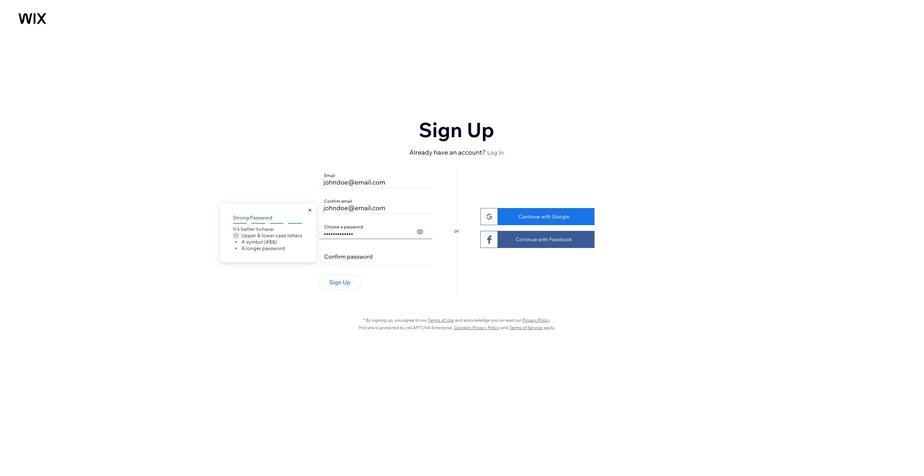 Task type: vqa. For each thing, say whether or not it's contained in the screenshot.
Signup or login with email "text field"
no



Task type: locate. For each thing, give the bounding box(es) containing it.
None text field
[[322, 171, 429, 189]]

None text field
[[322, 196, 429, 214]]

None password field
[[323, 222, 412, 240], [322, 248, 429, 266], [323, 222, 412, 240], [322, 248, 429, 266]]

more login options group
[[459, 168, 595, 295]]



Task type: describe. For each thing, give the bounding box(es) containing it.
wix image
[[19, 13, 46, 24]]

google image
[[486, 214, 493, 220]]

facebook image
[[486, 236, 493, 244]]



